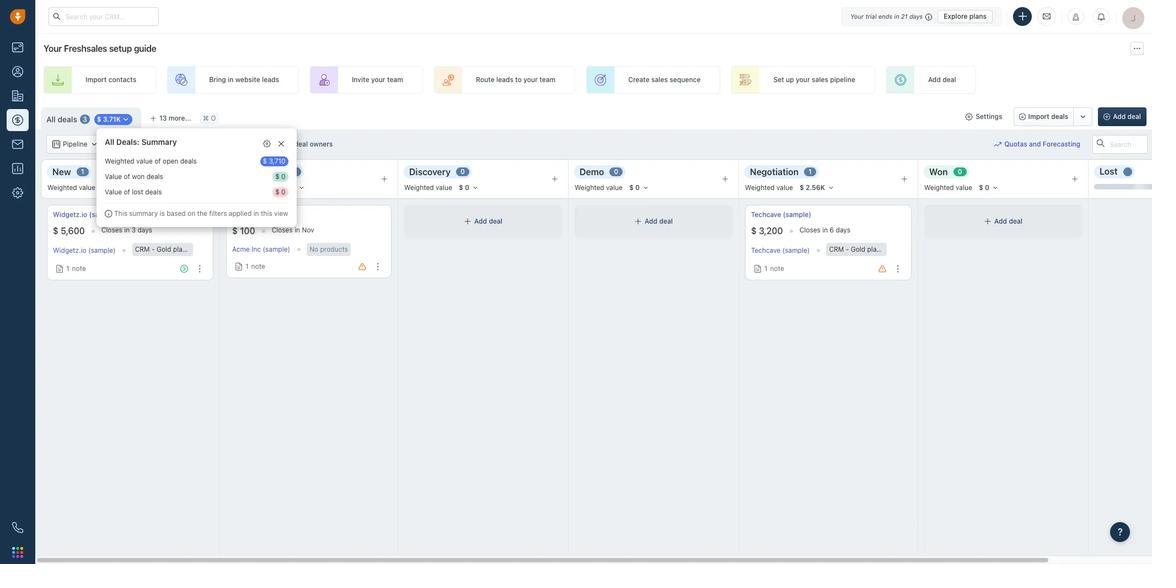 Task type: locate. For each thing, give the bounding box(es) containing it.
days right 6
[[836, 226, 851, 234]]

lost
[[1100, 167, 1118, 177]]

your left freshsales
[[44, 44, 62, 54]]

value up "this"
[[105, 188, 122, 196]]

techcave (sample)
[[751, 211, 812, 219], [751, 247, 810, 255]]

$ 3.71k button
[[91, 113, 136, 126]]

1 horizontal spatial leads
[[497, 76, 514, 84]]

3 right all deals link
[[83, 115, 87, 124]]

1 crm - gold plan monthly (sample) from the left
[[135, 246, 243, 254]]

1 monthly from the left
[[188, 246, 213, 254]]

container_wx8msf4aqz5i3rn1 image
[[122, 116, 130, 124], [277, 140, 285, 148], [105, 210, 113, 218], [984, 218, 992, 226], [754, 265, 762, 273]]

value for value of won deals
[[105, 173, 122, 181]]

weighted down negotiation
[[745, 184, 775, 192]]

of
[[155, 157, 161, 166], [124, 173, 130, 181], [124, 188, 130, 196]]

3 weighted value from the left
[[575, 184, 623, 192]]

0 horizontal spatial import
[[86, 76, 107, 84]]

2 gold from the left
[[851, 246, 866, 254]]

1 note down the 3,200
[[765, 265, 784, 273]]

techcave down $ 3,200
[[751, 247, 781, 255]]

all deal owners button
[[265, 135, 340, 154]]

in left 'nov'
[[295, 226, 300, 234]]

1 down $ 3,200
[[765, 265, 768, 273]]

in left 6
[[823, 226, 828, 234]]

days down summary
[[138, 226, 152, 234]]

1 vertical spatial 3
[[132, 226, 136, 234]]

acme inc (sample) down 100
[[232, 246, 290, 254]]

weighted value down demo
[[575, 184, 623, 192]]

closes in 3 days
[[101, 226, 152, 234]]

on
[[188, 210, 195, 218]]

import left contacts
[[86, 76, 107, 84]]

in inside bring in website leads link
[[228, 76, 234, 84]]

weighted down new
[[47, 184, 77, 192]]

leads left to
[[497, 76, 514, 84]]

5,600
[[61, 226, 85, 236]]

0 vertical spatial widgetz.io
[[53, 211, 87, 219]]

of left lost
[[124, 188, 130, 196]]

1 inc from the top
[[252, 211, 262, 219]]

crm for $ 5,600
[[135, 246, 150, 254]]

1 horizontal spatial sales
[[812, 76, 829, 84]]

of for lost
[[124, 188, 130, 196]]

2 horizontal spatial 1 note
[[765, 265, 784, 273]]

forecasting
[[1043, 140, 1081, 149]]

1 note
[[246, 263, 265, 271], [66, 265, 86, 273], [765, 265, 784, 273]]

1 your from the left
[[371, 76, 385, 84]]

weighted value down discovery
[[404, 184, 452, 192]]

closes for 100
[[272, 226, 293, 234]]

weighted for negotiation
[[745, 184, 775, 192]]

1 vertical spatial techcave
[[751, 247, 781, 255]]

in inside "all deals: summary" dialog
[[254, 210, 259, 218]]

-
[[152, 246, 155, 254], [846, 246, 849, 254]]

1 vertical spatial acme inc (sample) link
[[232, 246, 290, 254]]

0 horizontal spatial all
[[46, 115, 56, 124]]

import inside import contacts link
[[86, 76, 107, 84]]

container_wx8msf4aqz5i3rn1 image inside $ 3.71k button
[[122, 116, 130, 124]]

- down closes in 3 days
[[152, 246, 155, 254]]

0 vertical spatial techcave (sample) link
[[751, 210, 812, 220]]

crm
[[135, 246, 150, 254], [829, 246, 844, 254]]

1 vertical spatial widgetz.io (sample)
[[53, 247, 116, 255]]

sales left pipeline
[[812, 76, 829, 84]]

widgetz.io (sample) down 5,600
[[53, 247, 116, 255]]

set up your sales pipeline link
[[732, 66, 876, 94]]

4 weighted value from the left
[[745, 184, 793, 192]]

weighted down discovery
[[404, 184, 434, 192]]

products
[[320, 246, 348, 254]]

⌘ o
[[203, 114, 216, 123]]

import for import contacts
[[86, 76, 107, 84]]

crm - gold plan monthly (sample) down on
[[135, 246, 243, 254]]

techcave
[[751, 211, 781, 219], [751, 247, 781, 255]]

1 down $ 5,600
[[66, 265, 69, 273]]

send email image
[[1043, 12, 1051, 21]]

your right to
[[524, 76, 538, 84]]

plan
[[173, 246, 186, 254], [868, 246, 881, 254]]

weighted value
[[47, 184, 95, 192], [404, 184, 452, 192], [575, 184, 623, 192], [745, 184, 793, 192], [925, 184, 973, 192]]

your right up
[[796, 76, 810, 84]]

2 horizontal spatial your
[[796, 76, 810, 84]]

1 horizontal spatial days
[[836, 226, 851, 234]]

value inside "all deals: summary" dialog
[[136, 157, 153, 166]]

0 vertical spatial inc
[[252, 211, 262, 219]]

of left open
[[155, 157, 161, 166]]

1 vertical spatial widgetz.io
[[53, 247, 86, 255]]

weighted down demo
[[575, 184, 605, 192]]

your left trial
[[851, 12, 864, 20]]

route leads to your team
[[476, 76, 556, 84]]

value of won deals
[[105, 173, 163, 181]]

invite your team link
[[310, 66, 423, 94]]

2 techcave from the top
[[751, 247, 781, 255]]

days right the 21
[[910, 12, 923, 20]]

up
[[786, 76, 794, 84]]

monthly
[[188, 246, 213, 254], [883, 246, 908, 254]]

1 vertical spatial inc
[[252, 246, 261, 254]]

all left 'deals:'
[[105, 137, 114, 147]]

0
[[461, 168, 465, 176], [614, 168, 619, 176], [958, 168, 963, 176], [281, 173, 286, 181], [465, 184, 469, 192], [636, 184, 640, 192], [985, 184, 990, 192], [281, 188, 286, 196]]

deals
[[1052, 113, 1069, 121], [58, 115, 77, 124], [180, 157, 197, 166], [147, 173, 163, 181], [145, 188, 162, 196]]

add deal button
[[1099, 108, 1147, 126]]

crm down 6
[[829, 246, 844, 254]]

closes in nov
[[272, 226, 314, 234]]

0 horizontal spatial 3
[[83, 115, 87, 124]]

inc down 100
[[252, 246, 261, 254]]

phone element
[[7, 518, 29, 540]]

1 weighted value from the left
[[47, 184, 95, 192]]

1 vertical spatial of
[[124, 173, 130, 181]]

in down "this"
[[124, 226, 130, 234]]

container_wx8msf4aqz5i3rn1 image
[[966, 113, 973, 121], [263, 140, 271, 148], [52, 141, 60, 148], [90, 141, 98, 148], [272, 141, 280, 148], [994, 141, 1002, 148], [464, 218, 472, 226], [635, 218, 642, 226], [235, 263, 243, 271], [56, 265, 63, 273]]

route
[[476, 76, 495, 84]]

in right bring
[[228, 76, 234, 84]]

$ 3,200
[[751, 226, 783, 236]]

$ 0 for demo
[[629, 184, 640, 192]]

add deal for demo
[[645, 218, 673, 226]]

deals up 'forecasting'
[[1052, 113, 1069, 121]]

3 for in
[[132, 226, 136, 234]]

note down 100
[[251, 263, 265, 271]]

your trial ends in 21 days
[[851, 12, 923, 20]]

1 vertical spatial widgetz.io (sample) link
[[53, 247, 116, 255]]

2 $ 0 button from the left
[[624, 182, 654, 194]]

0 horizontal spatial your
[[44, 44, 62, 54]]

note down 5,600
[[72, 265, 86, 273]]

weighted for won
[[925, 184, 954, 192]]

widgetz.io up $ 5,600
[[53, 211, 87, 219]]

1 vertical spatial import
[[1029, 113, 1050, 121]]

all up the 3,710
[[285, 140, 293, 148]]

monthly for 5,600
[[188, 246, 213, 254]]

import up quotas and forecasting
[[1029, 113, 1050, 121]]

1 gold from the left
[[157, 246, 171, 254]]

settings button
[[960, 108, 1008, 126]]

3 inside "all deals 3"
[[83, 115, 87, 124]]

add
[[928, 76, 941, 84], [1113, 113, 1126, 121], [475, 218, 487, 226], [645, 218, 658, 226], [995, 218, 1008, 226]]

all deal owners
[[285, 140, 333, 148]]

import inside import deals button
[[1029, 113, 1050, 121]]

- down closes in 6 days
[[846, 246, 849, 254]]

1 acme from the top
[[232, 211, 250, 219]]

2 weighted value from the left
[[404, 184, 452, 192]]

1 horizontal spatial closes
[[272, 226, 293, 234]]

0 horizontal spatial crm - gold plan monthly (sample)
[[135, 246, 243, 254]]

1 vertical spatial acme inc (sample)
[[232, 246, 290, 254]]

closes down "this"
[[101, 226, 122, 234]]

1 down 100
[[246, 263, 249, 271]]

techcave (sample) down the 3,200
[[751, 247, 810, 255]]

(sample)
[[89, 211, 117, 219], [263, 211, 292, 219], [783, 211, 812, 219], [215, 246, 243, 254], [910, 246, 937, 254], [263, 246, 290, 254], [88, 247, 116, 255], [783, 247, 810, 255]]

inc right applied
[[252, 211, 262, 219]]

0 horizontal spatial your
[[371, 76, 385, 84]]

all up pipeline popup button
[[46, 115, 56, 124]]

your for your freshsales setup guide
[[44, 44, 62, 54]]

widgetz.io (sample) link up 5,600
[[53, 210, 117, 220]]

2 monthly from the left
[[883, 246, 908, 254]]

0 vertical spatial value
[[105, 173, 122, 181]]

all
[[46, 115, 56, 124], [105, 137, 114, 147], [285, 140, 293, 148]]

0 horizontal spatial leads
[[262, 76, 279, 84]]

all for all deals: summary
[[105, 137, 114, 147]]

acme up $ 100
[[232, 211, 250, 219]]

1 note down 100
[[246, 263, 265, 271]]

leads
[[262, 76, 279, 84], [497, 76, 514, 84]]

widgetz.io (sample) link down 5,600
[[53, 247, 116, 255]]

ends
[[879, 12, 893, 20]]

open
[[163, 157, 178, 166]]

crm down closes in 3 days
[[135, 246, 150, 254]]

deals right lost
[[145, 188, 162, 196]]

1 team from the left
[[387, 76, 403, 84]]

0 horizontal spatial sales
[[652, 76, 668, 84]]

2 crm from the left
[[829, 246, 844, 254]]

1 note for 5,600
[[66, 265, 86, 273]]

0 horizontal spatial $ 0 button
[[454, 182, 484, 194]]

weighted value down new
[[47, 184, 95, 192]]

0 horizontal spatial closes
[[101, 226, 122, 234]]

$ 3.71k
[[97, 115, 121, 124]]

1 widgetz.io (sample) link from the top
[[53, 210, 117, 220]]

acme inc (sample) link up 100
[[232, 210, 292, 220]]

team
[[387, 76, 403, 84], [540, 76, 556, 84]]

note for $ 3,200
[[771, 265, 784, 273]]

2 techcave (sample) from the top
[[751, 247, 810, 255]]

0 horizontal spatial team
[[387, 76, 403, 84]]

plan for 3,200
[[868, 246, 881, 254]]

1 vertical spatial techcave (sample)
[[751, 247, 810, 255]]

leads right website
[[262, 76, 279, 84]]

all deals link
[[46, 114, 77, 125]]

value
[[105, 173, 122, 181], [105, 188, 122, 196]]

0 horizontal spatial plan
[[173, 246, 186, 254]]

weighted
[[105, 157, 134, 166], [47, 184, 77, 192], [404, 184, 434, 192], [575, 184, 605, 192], [745, 184, 775, 192], [925, 184, 954, 192]]

1 horizontal spatial team
[[540, 76, 556, 84]]

days for $ 3,200
[[836, 226, 851, 234]]

2 value from the top
[[105, 188, 122, 196]]

1 closes from the left
[[101, 226, 122, 234]]

3 down summary
[[132, 226, 136, 234]]

widgetz.io down $ 5,600
[[53, 247, 86, 255]]

1 value from the top
[[105, 173, 122, 181]]

techcave up $ 3,200
[[751, 211, 781, 219]]

container_wx8msf4aqz5i3rn1 image inside settings popup button
[[966, 113, 973, 121]]

weighted value down won at the right of the page
[[925, 184, 973, 192]]

1 note down 5,600
[[66, 265, 86, 273]]

acme down $ 100
[[232, 246, 250, 254]]

1 vertical spatial acme
[[232, 246, 250, 254]]

weighted value for negotiation
[[745, 184, 793, 192]]

weighted down won at the right of the page
[[925, 184, 954, 192]]

your right invite
[[371, 76, 385, 84]]

closes left 6
[[800, 226, 821, 234]]

1 up weighted value 'dropdown button'
[[81, 168, 84, 176]]

weighted value for discovery
[[404, 184, 452, 192]]

$ 0 button for won
[[974, 182, 1004, 194]]

2 horizontal spatial $ 0 button
[[974, 182, 1004, 194]]

0 horizontal spatial gold
[[157, 246, 171, 254]]

0 horizontal spatial monthly
[[188, 246, 213, 254]]

2 horizontal spatial all
[[285, 140, 293, 148]]

create
[[629, 76, 650, 84]]

3
[[83, 115, 87, 124], [132, 226, 136, 234]]

1 horizontal spatial plan
[[868, 246, 881, 254]]

2 team from the left
[[540, 76, 556, 84]]

value left won
[[105, 173, 122, 181]]

note down the 3,200
[[771, 265, 784, 273]]

create sales sequence
[[629, 76, 701, 84]]

1 acme inc (sample) from the top
[[232, 211, 292, 219]]

2 widgetz.io from the top
[[53, 247, 86, 255]]

of left won
[[124, 173, 130, 181]]

closes down view
[[272, 226, 293, 234]]

0 vertical spatial acme inc (sample)
[[232, 211, 292, 219]]

1 up $ 2.56k
[[809, 168, 812, 176]]

1 vertical spatial value
[[105, 188, 122, 196]]

weighted for demo
[[575, 184, 605, 192]]

import deals
[[1029, 113, 1069, 121]]

1 horizontal spatial monthly
[[883, 246, 908, 254]]

0 horizontal spatial crm
[[135, 246, 150, 254]]

crm - gold plan monthly (sample) down 6
[[829, 246, 937, 254]]

1 vertical spatial your
[[44, 44, 62, 54]]

add deal
[[928, 76, 957, 84], [1113, 113, 1142, 121], [475, 218, 503, 226], [645, 218, 673, 226], [995, 218, 1023, 226]]

1 horizontal spatial -
[[846, 246, 849, 254]]

in left this
[[254, 210, 259, 218]]

1 leads from the left
[[262, 76, 279, 84]]

1 plan from the left
[[173, 246, 186, 254]]

container_wx8msf4aqz5i3rn1 image inside all deal owners button
[[272, 141, 280, 148]]

1 horizontal spatial all
[[105, 137, 114, 147]]

acme
[[232, 211, 250, 219], [232, 246, 250, 254]]

1 horizontal spatial $ 0 button
[[624, 182, 654, 194]]

0 vertical spatial acme inc (sample) link
[[232, 210, 292, 220]]

nov
[[302, 226, 314, 234]]

acme inc (sample) link down 100
[[232, 246, 290, 254]]

team right to
[[540, 76, 556, 84]]

your
[[371, 76, 385, 84], [524, 76, 538, 84], [796, 76, 810, 84]]

1 horizontal spatial your
[[524, 76, 538, 84]]

widgetz.io (sample) up 5,600
[[53, 211, 117, 219]]

all inside button
[[285, 140, 293, 148]]

1 horizontal spatial your
[[851, 12, 864, 20]]

0 vertical spatial widgetz.io (sample)
[[53, 211, 117, 219]]

set up your sales pipeline
[[774, 76, 856, 84]]

0 vertical spatial widgetz.io (sample) link
[[53, 210, 117, 220]]

techcave (sample) link down the 3,200
[[751, 247, 810, 255]]

value for won
[[956, 184, 973, 192]]

2 acme inc (sample) link from the top
[[232, 246, 290, 254]]

0 vertical spatial your
[[851, 12, 864, 20]]

2 vertical spatial of
[[124, 188, 130, 196]]

note for $ 5,600
[[72, 265, 86, 273]]

1 vertical spatial techcave (sample) link
[[751, 247, 810, 255]]

0 vertical spatial acme
[[232, 211, 250, 219]]

container_wx8msf4aqz5i3rn1 image inside "all deals: summary" dialog
[[263, 140, 271, 148]]

$ 0 for won
[[979, 184, 990, 192]]

1 horizontal spatial import
[[1029, 113, 1050, 121]]

1 crm from the left
[[135, 246, 150, 254]]

value for demo
[[606, 184, 623, 192]]

2 crm - gold plan monthly (sample) from the left
[[829, 246, 937, 254]]

2 closes from the left
[[272, 226, 293, 234]]

create sales sequence link
[[587, 66, 721, 94]]

3 $ 0 button from the left
[[974, 182, 1004, 194]]

sequence
[[670, 76, 701, 84]]

0 vertical spatial techcave (sample)
[[751, 211, 812, 219]]

2 your from the left
[[524, 76, 538, 84]]

3 your from the left
[[796, 76, 810, 84]]

1 horizontal spatial crm
[[829, 246, 844, 254]]

$ 3.71k button
[[94, 114, 132, 125]]

1 horizontal spatial 3
[[132, 226, 136, 234]]

0 horizontal spatial days
[[138, 226, 152, 234]]

qualification
[[231, 167, 284, 177]]

2 horizontal spatial closes
[[800, 226, 821, 234]]

crm - gold plan monthly (sample) for $ 3,200
[[829, 246, 937, 254]]

0 horizontal spatial 1 note
[[66, 265, 86, 273]]

add for won
[[995, 218, 1008, 226]]

1 note for 3,200
[[765, 265, 784, 273]]

2 sales from the left
[[812, 76, 829, 84]]

2 horizontal spatial note
[[771, 265, 784, 273]]

1 techcave (sample) from the top
[[751, 211, 812, 219]]

weighted down 'deals:'
[[105, 157, 134, 166]]

1 horizontal spatial note
[[251, 263, 265, 271]]

gold for $ 5,600
[[157, 246, 171, 254]]

3 closes from the left
[[800, 226, 821, 234]]

team right invite
[[387, 76, 403, 84]]

0 vertical spatial 3
[[83, 115, 87, 124]]

acme inc (sample) up 100
[[232, 211, 292, 219]]

0 vertical spatial import
[[86, 76, 107, 84]]

widgetz.io
[[53, 211, 87, 219], [53, 247, 86, 255]]

techcave (sample) link up the 3,200
[[751, 210, 812, 220]]

sales right create
[[652, 76, 668, 84]]

won
[[930, 167, 948, 177]]

freshsales
[[64, 44, 107, 54]]

techcave (sample) up the 3,200
[[751, 211, 812, 219]]

0 horizontal spatial note
[[72, 265, 86, 273]]

2 - from the left
[[846, 246, 849, 254]]

1 horizontal spatial gold
[[851, 246, 866, 254]]

2 plan from the left
[[868, 246, 881, 254]]

weighted value down negotiation
[[745, 184, 793, 192]]

weighted inside "all deals: summary" dialog
[[105, 157, 134, 166]]

1 horizontal spatial crm - gold plan monthly (sample)
[[829, 246, 937, 254]]

1 $ 0 button from the left
[[454, 182, 484, 194]]

$
[[97, 115, 101, 124], [263, 157, 267, 166], [275, 173, 280, 181], [459, 184, 463, 192], [629, 184, 634, 192], [800, 184, 804, 192], [979, 184, 984, 192], [275, 188, 280, 196], [53, 226, 58, 236], [232, 226, 238, 236], [751, 226, 757, 236]]

5 weighted value from the left
[[925, 184, 973, 192]]

all inside dialog
[[105, 137, 114, 147]]

3,200
[[759, 226, 783, 236]]

your freshsales setup guide
[[44, 44, 156, 54]]

0 horizontal spatial -
[[152, 246, 155, 254]]

$ inside $ 2.56k button
[[800, 184, 804, 192]]

1 horizontal spatial 1 note
[[246, 263, 265, 271]]

- for $ 3,200
[[846, 246, 849, 254]]

1 - from the left
[[152, 246, 155, 254]]

0 vertical spatial techcave
[[751, 211, 781, 219]]

$ 2.56k button
[[795, 182, 840, 194]]



Task type: vqa. For each thing, say whether or not it's contained in the screenshot.
1 filter applied
no



Task type: describe. For each thing, give the bounding box(es) containing it.
crm - gold plan monthly (sample) for $ 5,600
[[135, 246, 243, 254]]

explore plans
[[944, 12, 987, 20]]

deals right open
[[180, 157, 197, 166]]

explore
[[944, 12, 968, 20]]

2 inc from the top
[[252, 246, 261, 254]]

all deals 3
[[46, 115, 87, 124]]

negotiation
[[750, 167, 799, 177]]

of for won
[[124, 173, 130, 181]]

2 techcave (sample) link from the top
[[751, 247, 810, 255]]

1 widgetz.io (sample) from the top
[[53, 211, 117, 219]]

this
[[261, 210, 272, 218]]

value for negotiation
[[777, 184, 793, 192]]

deals down weighted value of open deals
[[147, 173, 163, 181]]

filters
[[209, 210, 227, 218]]

add deal inside button
[[1113, 113, 1142, 121]]

deals:
[[116, 137, 140, 147]]

note for $ 100
[[251, 263, 265, 271]]

demo
[[580, 167, 604, 177]]

all for all deals 3
[[46, 115, 56, 124]]

weighted value of open deals
[[105, 157, 197, 166]]

value for discovery
[[436, 184, 452, 192]]

new
[[52, 167, 71, 177]]

$ 3,710
[[263, 157, 286, 166]]

phone image
[[12, 523, 23, 534]]

is
[[160, 210, 165, 218]]

won
[[132, 173, 145, 181]]

invite your team
[[352, 76, 403, 84]]

settings
[[976, 113, 1003, 121]]

to
[[515, 76, 522, 84]]

weighted value for demo
[[575, 184, 623, 192]]

weighted for discovery
[[404, 184, 434, 192]]

$ 0 button for discovery
[[454, 182, 484, 194]]

more...
[[169, 114, 191, 122]]

o
[[211, 114, 216, 123]]

weighted value inside 'dropdown button'
[[47, 184, 95, 192]]

summary
[[142, 137, 177, 147]]

Search field
[[1093, 135, 1148, 154]]

no
[[310, 246, 318, 254]]

2 widgetz.io (sample) from the top
[[53, 247, 116, 255]]

weighted inside 'dropdown button'
[[47, 184, 77, 192]]

applied
[[229, 210, 252, 218]]

import contacts link
[[44, 66, 156, 94]]

plan for 5,600
[[173, 246, 186, 254]]

2 leads from the left
[[497, 76, 514, 84]]

$ inside $ 3.71k button
[[97, 115, 101, 124]]

add for discovery
[[475, 218, 487, 226]]

closes for 3,200
[[800, 226, 821, 234]]

value inside 'dropdown button'
[[79, 184, 95, 192]]

the
[[197, 210, 207, 218]]

in left the 21
[[895, 12, 900, 20]]

pipeline
[[63, 140, 88, 149]]

$ 5,600
[[53, 226, 85, 236]]

1 note for 100
[[246, 263, 265, 271]]

⌘
[[203, 114, 209, 123]]

2 acme inc (sample) from the top
[[232, 246, 290, 254]]

1 down all deal owners button
[[294, 168, 297, 176]]

invite
[[352, 76, 369, 84]]

all for all deal owners
[[285, 140, 293, 148]]

gold for $ 3,200
[[851, 246, 866, 254]]

13 more... button
[[144, 111, 197, 126]]

2.56k
[[806, 184, 825, 192]]

website
[[235, 76, 260, 84]]

add deal for discovery
[[475, 218, 503, 226]]

1 acme inc (sample) link from the top
[[232, 210, 292, 220]]

1 sales from the left
[[652, 76, 668, 84]]

set
[[774, 76, 784, 84]]

2 horizontal spatial days
[[910, 12, 923, 20]]

crm for $ 3,200
[[829, 246, 844, 254]]

discovery
[[409, 167, 451, 177]]

Search your CRM... text field
[[49, 7, 159, 26]]

your for your trial ends in 21 days
[[851, 12, 864, 20]]

inc inside acme inc (sample) link
[[252, 211, 262, 219]]

value for value of lost deals
[[105, 188, 122, 196]]

$ 100
[[232, 226, 255, 236]]

days for $ 5,600
[[138, 226, 152, 234]]

13 more...
[[159, 114, 191, 122]]

contacts
[[108, 76, 136, 84]]

all deals: summary
[[105, 137, 177, 147]]

quotas and forecasting link
[[994, 135, 1092, 154]]

trial
[[866, 12, 877, 20]]

monthly for 3,200
[[883, 246, 908, 254]]

2 acme from the top
[[232, 246, 250, 254]]

container_wx8msf4aqz5i3rn1 image inside quotas and forecasting link
[[994, 141, 1002, 148]]

deals inside button
[[1052, 113, 1069, 121]]

add inside button
[[1113, 113, 1126, 121]]

weighted value for won
[[925, 184, 973, 192]]

$ 0 button for demo
[[624, 182, 654, 194]]

$ 2.56k
[[800, 184, 825, 192]]

explore plans link
[[938, 10, 993, 23]]

container_wx8msf4aqz5i3rn1 image for add deal
[[984, 218, 992, 226]]

1 techcave (sample) link from the top
[[751, 210, 812, 220]]

- for $ 5,600
[[152, 246, 155, 254]]

setup
[[109, 44, 132, 54]]

add deal link
[[887, 66, 976, 94]]

based
[[167, 210, 186, 218]]

no products
[[310, 246, 348, 254]]

this summary is based on the filters applied in this view
[[114, 210, 288, 218]]

3.71k
[[103, 115, 121, 124]]

import deals group
[[1014, 108, 1093, 126]]

$ 0 for discovery
[[459, 184, 469, 192]]

3,710
[[269, 157, 286, 166]]

owners
[[310, 140, 333, 148]]

this
[[114, 210, 127, 218]]

13
[[159, 114, 167, 122]]

lost
[[132, 188, 143, 196]]

summary
[[129, 210, 158, 218]]

bring in website leads link
[[167, 66, 299, 94]]

import for import deals
[[1029, 113, 1050, 121]]

plans
[[970, 12, 987, 20]]

3 for deals
[[83, 115, 87, 124]]

pipeline
[[830, 76, 856, 84]]

bring in website leads
[[209, 76, 279, 84]]

freshworks switcher image
[[12, 548, 23, 559]]

1 widgetz.io from the top
[[53, 211, 87, 219]]

add for demo
[[645, 218, 658, 226]]

value of lost deals
[[105, 188, 162, 196]]

1 techcave from the top
[[751, 211, 781, 219]]

add deal for won
[[995, 218, 1023, 226]]

closes for 5,600
[[101, 226, 122, 234]]

in for closes in 6 days
[[823, 226, 828, 234]]

in for closes in nov
[[295, 226, 300, 234]]

closes in 6 days
[[800, 226, 851, 234]]

all deals: summary dialog
[[91, 129, 297, 227]]

guide
[[134, 44, 156, 54]]

view
[[274, 210, 288, 218]]

quotas
[[1005, 140, 1028, 149]]

6
[[830, 226, 834, 234]]

in for closes in 3 days
[[124, 226, 130, 234]]

bring
[[209, 76, 226, 84]]

in for bring in website leads
[[228, 76, 234, 84]]

container_wx8msf4aqz5i3rn1 image for this summary is based on the filters applied in this view
[[105, 210, 113, 218]]

100
[[240, 226, 255, 236]]

0 vertical spatial of
[[155, 157, 161, 166]]

pipeline button
[[46, 135, 104, 154]]

2 widgetz.io (sample) link from the top
[[53, 247, 116, 255]]

weighted value button
[[47, 179, 143, 195]]

container_wx8msf4aqz5i3rn1 image for 1
[[754, 265, 762, 273]]

deals up pipeline
[[58, 115, 77, 124]]



